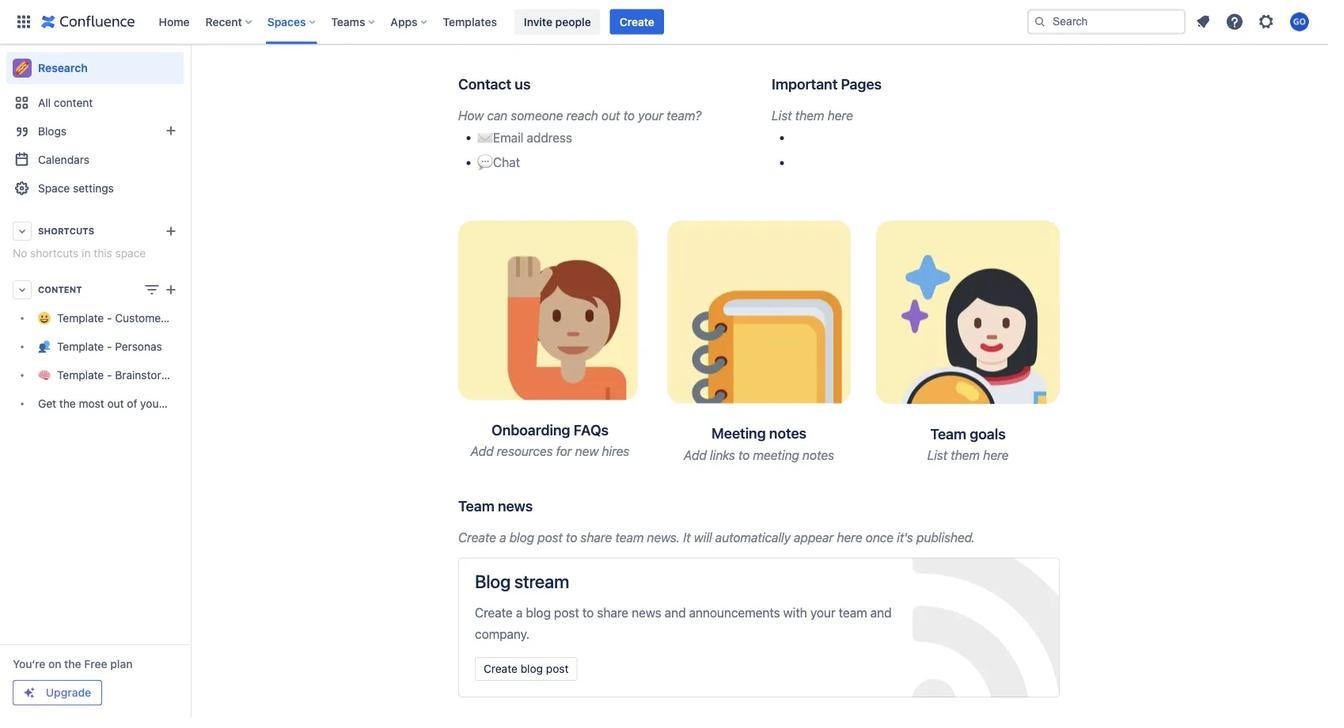 Task type: locate. For each thing, give the bounding box(es) containing it.
2 vertical spatial team
[[839, 605, 867, 620]]

0 vertical spatial here
[[828, 108, 853, 123]]

1 vertical spatial out
[[107, 397, 124, 410]]

0 horizontal spatial and
[[665, 605, 686, 620]]

blog
[[510, 530, 534, 545], [526, 605, 551, 620], [521, 662, 543, 675]]

copy image for meeting notes
[[805, 423, 824, 442]]

1 vertical spatial your
[[140, 397, 163, 410]]

team for news.
[[615, 530, 644, 545]]

blog
[[475, 570, 511, 592]]

to
[[623, 108, 635, 123], [739, 448, 750, 463], [566, 530, 577, 545], [583, 605, 594, 620]]

space settings
[[38, 182, 114, 195]]

post for team
[[538, 530, 563, 545]]

0 horizontal spatial your
[[140, 397, 163, 410]]

contact
[[458, 76, 511, 93]]

space
[[38, 182, 70, 195]]

and down once
[[871, 605, 892, 620]]

1 horizontal spatial them
[[951, 448, 980, 463]]

your inside 'space' element
[[140, 397, 163, 410]]

to inside create a blog post to share news and announcements with your team and company.
[[583, 605, 594, 620]]

spaces
[[267, 15, 306, 28]]

create right contributed
[[620, 15, 655, 28]]

blog inside create a blog post to share news and announcements with your team and company.
[[526, 605, 551, 620]]

copy image for important pages
[[880, 75, 899, 94]]

report
[[217, 311, 249, 325]]

them down team goals
[[951, 448, 980, 463]]

create blog post button
[[475, 657, 577, 681]]

and left announcements
[[665, 605, 686, 620]]

news
[[498, 497, 533, 514], [632, 605, 662, 620]]

team for team news
[[458, 497, 495, 514]]

2 and from the left
[[871, 605, 892, 620]]

list them here down team goals
[[928, 448, 1009, 463]]

1 vertical spatial team
[[615, 530, 644, 545]]

0 vertical spatial team
[[166, 397, 191, 410]]

0 vertical spatial template
[[57, 311, 104, 325]]

1 horizontal spatial space
[[194, 397, 225, 410]]

team goals
[[931, 425, 1006, 442]]

blog down 'stream'
[[526, 605, 551, 620]]

-
[[107, 311, 112, 325], [107, 340, 112, 353], [107, 369, 112, 382]]

important pages
[[772, 76, 882, 93]]

team up blog on the left bottom of page
[[458, 497, 495, 514]]

template - customer interview report link
[[6, 304, 249, 333]]

them
[[795, 108, 825, 123], [951, 448, 980, 463]]

create inside button
[[484, 662, 518, 675]]

notes up meeting
[[769, 425, 807, 442]]

add left the resources
[[471, 444, 494, 459]]

create link
[[610, 9, 664, 34]]

1 vertical spatial template
[[57, 340, 104, 353]]

create a page image
[[162, 280, 181, 299]]

invite people button
[[515, 9, 601, 34]]

1 horizontal spatial a
[[516, 605, 523, 620]]

here
[[828, 108, 853, 123], [983, 448, 1009, 463], [837, 530, 863, 545]]

1 vertical spatial post
[[554, 605, 579, 620]]

your
[[638, 108, 664, 123], [140, 397, 163, 410], [811, 605, 836, 620]]

team inside create a blog post to share news and announcements with your team and company.
[[839, 605, 867, 620]]

notes right meeting
[[803, 448, 834, 463]]

template - personas link
[[6, 333, 184, 361]]

team left news.
[[615, 530, 644, 545]]

create
[[620, 15, 655, 28], [458, 530, 496, 545], [475, 605, 513, 620], [484, 662, 518, 675]]

here down important pages
[[828, 108, 853, 123]]

1 template from the top
[[57, 311, 104, 325]]

pages
[[841, 76, 882, 93]]

2 template from the top
[[57, 340, 104, 353]]

0 vertical spatial -
[[107, 311, 112, 325]]

create for create a blog post to share team news. it will automatically appear here once it's published.
[[458, 530, 496, 545]]

post inside create a blog post to share news and announcements with your team and company.
[[554, 605, 579, 620]]

- for customer
[[107, 311, 112, 325]]

1 horizontal spatial team
[[931, 425, 967, 442]]

your left the team?
[[638, 108, 664, 123]]

0 horizontal spatial news
[[498, 497, 533, 514]]

- down template - personas
[[107, 369, 112, 382]]

premium image
[[23, 686, 36, 699]]

template up most
[[57, 369, 104, 382]]

blog down company.
[[521, 662, 543, 675]]

0 horizontal spatial list them here
[[772, 108, 853, 123]]

1 horizontal spatial your
[[638, 108, 664, 123]]

news down the resources
[[498, 497, 533, 514]]

1 horizontal spatial copy image
[[880, 75, 899, 94]]

banner
[[0, 0, 1328, 44]]

2 vertical spatial -
[[107, 369, 112, 382]]

list
[[772, 108, 792, 123], [928, 448, 948, 463]]

out
[[602, 108, 620, 123], [107, 397, 124, 410]]

a inside create a blog post to share news and announcements with your team and company.
[[516, 605, 523, 620]]

3 - from the top
[[107, 369, 112, 382]]

copy image
[[880, 75, 899, 94], [805, 423, 824, 442], [1004, 424, 1023, 443]]

here left once
[[837, 530, 863, 545]]

tree
[[6, 304, 249, 418]]

team
[[166, 397, 191, 410], [615, 530, 644, 545], [839, 605, 867, 620]]

help icon image
[[1226, 12, 1245, 31]]

0 horizontal spatial a
[[500, 530, 506, 545]]

a for create a blog post to share news and announcements with your team and company.
[[516, 605, 523, 620]]

1 horizontal spatial out
[[602, 108, 620, 123]]

0 vertical spatial a
[[500, 530, 506, 545]]

a for create a blog post to share team news. it will automatically appear here once it's published.
[[500, 530, 506, 545]]

a up company.
[[516, 605, 523, 620]]

0 vertical spatial copy image
[[529, 75, 548, 94]]

0 vertical spatial blog
[[510, 530, 534, 545]]

create inside global element
[[620, 15, 655, 28]]

1 vertical spatial copy image
[[607, 420, 626, 439]]

list them here down important
[[772, 108, 853, 123]]

1 vertical spatial -
[[107, 340, 112, 353]]

1 and from the left
[[665, 605, 686, 620]]

- left personas
[[107, 340, 112, 353]]

list down team goals
[[928, 448, 948, 463]]

0 vertical spatial share
[[581, 530, 612, 545]]

template
[[57, 311, 104, 325], [57, 340, 104, 353], [57, 369, 104, 382]]

0 horizontal spatial copy image
[[805, 423, 824, 442]]

all content link
[[6, 89, 184, 117]]

1 horizontal spatial team
[[615, 530, 644, 545]]

add left links
[[684, 448, 707, 463]]

how
[[458, 108, 484, 123]]

add for meeting notes
[[684, 448, 707, 463]]

2 vertical spatial here
[[837, 530, 863, 545]]

email
[[493, 130, 524, 145]]

0 vertical spatial your
[[638, 108, 664, 123]]

1 vertical spatial a
[[516, 605, 523, 620]]

post for news
[[554, 605, 579, 620]]

space element
[[0, 44, 249, 718]]

published.
[[917, 530, 975, 545]]

and
[[665, 605, 686, 620], [871, 605, 892, 620]]

ago
[[540, 15, 557, 26]]

out left of
[[107, 397, 124, 410]]

1 vertical spatial share
[[597, 605, 629, 620]]

share
[[581, 530, 612, 545], [597, 605, 629, 620]]

onboarding faqs
[[492, 421, 609, 438]]

personas
[[115, 340, 162, 353]]

a down team news
[[500, 530, 506, 545]]

copy image up hires
[[607, 420, 626, 439]]

0 vertical spatial list them here
[[772, 108, 853, 123]]

0 vertical spatial them
[[795, 108, 825, 123]]

the right "on"
[[64, 657, 81, 671]]

0 vertical spatial post
[[538, 530, 563, 545]]

team right with
[[839, 605, 867, 620]]

template - customer interview report
[[57, 311, 249, 325]]

content button
[[6, 276, 184, 304]]

calendars
[[38, 153, 89, 166]]

0 vertical spatial list
[[772, 108, 792, 123]]

about
[[475, 15, 501, 26]]

confluence image
[[41, 12, 135, 31], [41, 12, 135, 31]]

notification icon image
[[1194, 12, 1213, 31]]

2 vertical spatial blog
[[521, 662, 543, 675]]

copy image
[[529, 75, 548, 94], [607, 420, 626, 439], [531, 496, 550, 515]]

1 horizontal spatial list them here
[[928, 448, 1009, 463]]

0 vertical spatial team
[[931, 425, 967, 442]]

space settings link
[[6, 174, 184, 203]]

all content
[[38, 96, 93, 109]]

your inside create a blog post to share news and announcements with your team and company.
[[811, 605, 836, 620]]

create inside create a blog post to share news and announcements with your team and company.
[[475, 605, 513, 620]]

create a blog image
[[162, 121, 181, 140]]

recent button
[[201, 9, 258, 34]]

0 vertical spatial space
[[115, 247, 146, 260]]

your right of
[[140, 397, 163, 410]]

0 horizontal spatial team
[[166, 397, 191, 410]]

new
[[575, 444, 599, 459]]

company.
[[475, 627, 530, 642]]

- up template - personas
[[107, 311, 112, 325]]

team inside 'space' element
[[166, 397, 191, 410]]

copy image up someone
[[529, 75, 548, 94]]

create down company.
[[484, 662, 518, 675]]

create up company.
[[475, 605, 513, 620]]

template for template - personas
[[57, 340, 104, 353]]

by
[[621, 15, 632, 26]]

2 vertical spatial your
[[811, 605, 836, 620]]

2 - from the top
[[107, 340, 112, 353]]

the
[[59, 397, 76, 410], [64, 657, 81, 671]]

0 vertical spatial notes
[[769, 425, 807, 442]]

it
[[683, 530, 691, 545]]

blog down team news
[[510, 530, 534, 545]]

1 horizontal spatial add
[[684, 448, 707, 463]]

2 horizontal spatial copy image
[[1004, 424, 1023, 443]]

0 horizontal spatial team
[[458, 497, 495, 514]]

1 vertical spatial team
[[458, 497, 495, 514]]

stream
[[515, 570, 569, 592]]

1 horizontal spatial list
[[928, 448, 948, 463]]

2 vertical spatial post
[[546, 662, 569, 675]]

0 horizontal spatial out
[[107, 397, 124, 410]]

2 horizontal spatial team
[[839, 605, 867, 620]]

template up template - brainstorming link at the bottom left
[[57, 340, 104, 353]]

your right with
[[811, 605, 836, 620]]

out inside 'space' element
[[107, 397, 124, 410]]

💬 chat
[[477, 155, 520, 170]]

2 vertical spatial copy image
[[531, 496, 550, 515]]

0 horizontal spatial list
[[772, 108, 792, 123]]

copy image for team goals
[[1004, 424, 1023, 443]]

tree containing template - customer interview report
[[6, 304, 249, 418]]

space
[[115, 247, 146, 260], [194, 397, 225, 410]]

contributed
[[566, 15, 618, 26]]

team down brainstorming
[[166, 397, 191, 410]]

news down news.
[[632, 605, 662, 620]]

the right get
[[59, 397, 76, 410]]

an
[[503, 15, 514, 26]]

1 horizontal spatial news
[[632, 605, 662, 620]]

upgrade button
[[13, 681, 101, 705]]

here down 'goals'
[[983, 448, 1009, 463]]

goals
[[970, 425, 1006, 442]]

create a blog post to share news and announcements with your team and company.
[[475, 605, 892, 642]]

team
[[931, 425, 967, 442], [458, 497, 495, 514]]

team left 'goals'
[[931, 425, 967, 442]]

template for template - brainstorming
[[57, 369, 104, 382]]

1 horizontal spatial and
[[871, 605, 892, 620]]

them down important
[[795, 108, 825, 123]]

template down content "dropdown button" at the top of the page
[[57, 311, 104, 325]]

copy image down 'add resources for new hires'
[[531, 496, 550, 515]]

out right reach
[[602, 108, 620, 123]]

1 vertical spatial blog
[[526, 605, 551, 620]]

2 vertical spatial template
[[57, 369, 104, 382]]

interview
[[168, 311, 214, 325]]

space right of
[[194, 397, 225, 410]]

list down important
[[772, 108, 792, 123]]

add
[[471, 444, 494, 459], [684, 448, 707, 463]]

search image
[[1034, 15, 1047, 28]]

on
[[48, 657, 61, 671]]

once
[[866, 530, 894, 545]]

calendars link
[[6, 146, 184, 174]]

space right this
[[115, 247, 146, 260]]

2 horizontal spatial your
[[811, 605, 836, 620]]

0 vertical spatial news
[[498, 497, 533, 514]]

0 horizontal spatial add
[[471, 444, 494, 459]]

💬
[[477, 155, 490, 170]]

create down team news
[[458, 530, 496, 545]]

of
[[127, 397, 137, 410]]

1 vertical spatial space
[[194, 397, 225, 410]]

1 vertical spatial news
[[632, 605, 662, 620]]

1 vertical spatial list
[[928, 448, 948, 463]]

contact us
[[458, 76, 531, 93]]

1 - from the top
[[107, 311, 112, 325]]

0 horizontal spatial space
[[115, 247, 146, 260]]

share inside create a blog post to share news and announcements with your team and company.
[[597, 605, 629, 620]]

3 template from the top
[[57, 369, 104, 382]]

with
[[784, 605, 807, 620]]

spaces button
[[263, 9, 322, 34]]



Task type: vqa. For each thing, say whether or not it's contained in the screenshot.


Task type: describe. For each thing, give the bounding box(es) containing it.
blog for create a blog post to share news and announcements with your team and company.
[[526, 605, 551, 620]]

add shortcut image
[[162, 222, 181, 241]]

team for space
[[166, 397, 191, 410]]

home
[[159, 15, 190, 28]]

add links to meeting notes
[[684, 448, 834, 463]]

get
[[38, 397, 56, 410]]

banner containing home
[[0, 0, 1328, 44]]

tree inside 'space' element
[[6, 304, 249, 418]]

copy image for contact us
[[529, 75, 548, 94]]

plan
[[110, 657, 133, 671]]

customer
[[115, 311, 165, 325]]

collapse sidebar image
[[173, 52, 207, 84]]

important
[[772, 76, 838, 93]]

faqs
[[574, 421, 609, 438]]

share for news
[[597, 605, 629, 620]]

us
[[515, 76, 531, 93]]

get the most out of your team space link
[[6, 390, 225, 418]]

it's
[[897, 530, 913, 545]]

address
[[527, 130, 572, 145]]

get the most out of your team space
[[38, 397, 225, 410]]

share for team
[[581, 530, 612, 545]]

create blog post
[[484, 662, 569, 675]]

0 horizontal spatial them
[[795, 108, 825, 123]]

shortcuts
[[38, 226, 94, 236]]

hour
[[517, 15, 537, 26]]

1 vertical spatial notes
[[803, 448, 834, 463]]

change view image
[[143, 280, 162, 299]]

invite people
[[524, 15, 591, 28]]

research
[[38, 61, 88, 74]]

post inside button
[[546, 662, 569, 675]]

blog for create a blog post to share team news. it will automatically appear here once it's published.
[[510, 530, 534, 545]]

shortcuts
[[30, 247, 79, 260]]

this
[[94, 247, 112, 260]]

apps button
[[386, 9, 433, 34]]

meeting notes
[[712, 425, 807, 442]]

0 vertical spatial out
[[602, 108, 620, 123]]

✉️ email address
[[477, 130, 572, 145]]

most
[[79, 397, 104, 410]]

create for create blog post
[[484, 662, 518, 675]]

brainstorming
[[115, 369, 186, 382]]

template for template - customer interview report
[[57, 311, 104, 325]]

template - brainstorming link
[[6, 361, 186, 390]]

copy image for team news
[[531, 496, 550, 515]]

announcements
[[689, 605, 780, 620]]

1 vertical spatial them
[[951, 448, 980, 463]]

template - brainstorming
[[57, 369, 186, 382]]

in
[[82, 247, 91, 260]]

templates link
[[438, 9, 502, 34]]

can
[[487, 108, 508, 123]]

how can someone reach out to your team?
[[458, 108, 702, 123]]

reach
[[566, 108, 598, 123]]

team news
[[458, 497, 533, 514]]

teams
[[331, 15, 365, 28]]

teams button
[[326, 9, 381, 34]]

upgrade
[[46, 686, 91, 699]]

apps
[[391, 15, 418, 28]]

onboarding
[[492, 421, 570, 438]]

0 vertical spatial the
[[59, 397, 76, 410]]

meeting
[[753, 448, 800, 463]]

add resources for new hires
[[471, 444, 630, 459]]

create a blog post to share team news. it will automatically appear here once it's published.
[[458, 530, 975, 545]]

- for brainstorming
[[107, 369, 112, 382]]

blogs
[[38, 125, 67, 138]]

news inside create a blog post to share news and announcements with your team and company.
[[632, 605, 662, 620]]

templates
[[443, 15, 497, 28]]

- for personas
[[107, 340, 112, 353]]

you're
[[13, 657, 45, 671]]

content
[[54, 96, 93, 109]]

1 vertical spatial the
[[64, 657, 81, 671]]

your profile and preferences image
[[1290, 12, 1309, 31]]

recent
[[206, 15, 242, 28]]

chat
[[493, 155, 520, 170]]

free
[[84, 657, 107, 671]]

create for create a blog post to share news and announcements with your team and company.
[[475, 605, 513, 620]]

✉️
[[477, 130, 490, 145]]

blog stream
[[475, 570, 569, 592]]

people
[[555, 15, 591, 28]]

create for create
[[620, 15, 655, 28]]

will
[[694, 530, 712, 545]]

links
[[710, 448, 735, 463]]

blog inside button
[[521, 662, 543, 675]]

hires
[[602, 444, 630, 459]]

you're on the free plan
[[13, 657, 133, 671]]

automatically
[[715, 530, 791, 545]]

copy image for onboarding faqs
[[607, 420, 626, 439]]

add for onboarding faqs
[[471, 444, 494, 459]]

appswitcher icon image
[[14, 12, 33, 31]]

research link
[[6, 52, 184, 84]]

shortcuts button
[[6, 217, 184, 245]]

about an hour ago • contributed by
[[475, 15, 634, 26]]

someone
[[511, 108, 563, 123]]

space inside tree
[[194, 397, 225, 410]]

global element
[[10, 0, 1024, 44]]

settings icon image
[[1257, 12, 1276, 31]]

template - personas
[[57, 340, 162, 353]]

1 vertical spatial list them here
[[928, 448, 1009, 463]]

team for team goals
[[931, 425, 967, 442]]

no
[[13, 247, 27, 260]]

Search field
[[1028, 9, 1186, 34]]

1 vertical spatial here
[[983, 448, 1009, 463]]

meeting
[[712, 425, 766, 442]]

settings
[[73, 182, 114, 195]]

resources
[[497, 444, 553, 459]]

team?
[[667, 108, 702, 123]]

appear
[[794, 530, 834, 545]]

blogs link
[[6, 117, 184, 146]]



